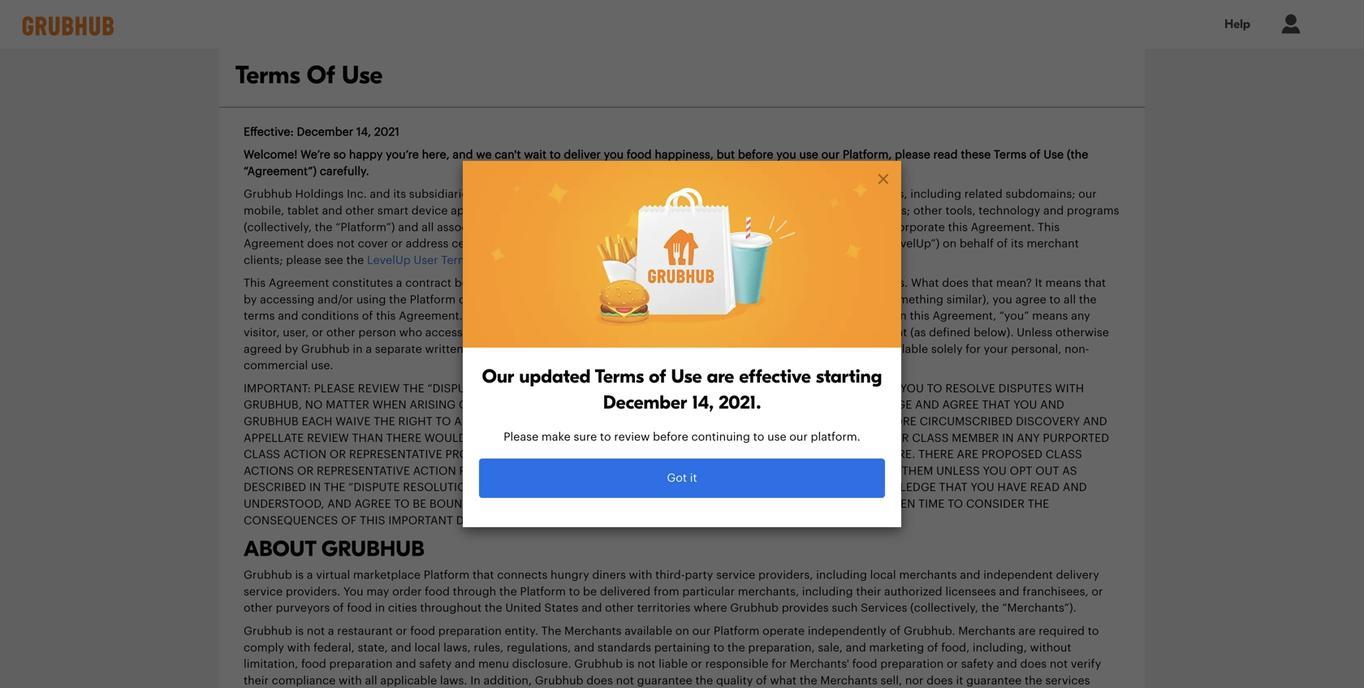 Task type: describe. For each thing, give the bounding box(es) containing it.
1 horizontal spatial pending
[[724, 449, 774, 460]]

1 horizontal spatial preparation
[[438, 625, 502, 637]]

and down expressly
[[820, 498, 845, 510]]

2 safety from the left
[[962, 658, 994, 670]]

a inside grubhub is not a restaurant or food preparation entity. the merchants available on our platform operate independently of grubhub. merchants are required to comply with federal, state, and local laws, rules, regulations, and standards pertaining to the preparation, sale, and marketing of food, including, without limitation, food preparation and safety and menu disclosure. grubhub is not liable or responsible for merchants' food preparation or safety and does not verify their compliance with all applicable laws. in addition, grubhub does not guarantee the quality of what the merchants sell, nor does it guarantee the servi
[[328, 625, 334, 637]]

1 vertical spatial certain
[[452, 238, 490, 249]]

operate for and
[[770, 189, 812, 200]]

by,
[[474, 498, 489, 510]]

before inside welcome! we're so happy you're here, and we can't wait to deliver you food happiness, but before you use our platform, please read these terms of use (the "agreement") carefully.
[[738, 149, 774, 160]]

or up trial
[[459, 399, 476, 411]]

would
[[425, 432, 467, 444]]

by down user,
[[285, 343, 298, 355]]

any
[[1072, 310, 1091, 322]]

to down judge
[[716, 432, 731, 444]]

1 horizontal spatial a
[[824, 432, 832, 444]]

you left expressly
[[758, 482, 782, 493]]

0 vertical spatial resolution"
[[482, 383, 559, 394]]

authorized inside about grubhub grubhub is a virtual marketplace platform that connects hungry diners with third-party service providers, including local merchants and independent delivery service providers. you may order food through the platform to be delivered from particular merchants, including their authorized licensees and franchisees, or other purveyors of food in cities throughout the united states and other territories where grubhub provides such services (collectively, the "merchants").
[[885, 586, 943, 597]]

use inside welcome! we're so happy you're here, and we can't wait to deliver you food happiness, but before you use our platform, please read these terms of use (the "agreement") carefully.
[[1044, 149, 1064, 160]]

2 is from the left
[[870, 416, 881, 427]]

to right the time
[[948, 498, 964, 510]]

0 horizontal spatial resolution"
[[403, 482, 480, 493]]

agreement. inside this agreement constitutes a contract between you and us that governs your access and use of the platform and services. what does that mean? it means that by accessing and/or using the platform or our services, or by clicking a button or checking a box marked "i agree" (or something similar), you agree to all the terms and conditions of this agreement. if you do not agree, do not access and/or use the platform or services. as used in this agreement, "you" means any visitor, user, or other person who accesses our platform or services, whether or not such person registered for an account (as defined below). unless otherwise agreed by grubhub in a separate written agreement with you or your authorized representative, the platform is made available solely for your personal, non- commercial use.
[[399, 310, 463, 322]]

"services");
[[638, 222, 702, 233]]

federal,
[[314, 642, 355, 653]]

0 horizontal spatial "dispute
[[349, 482, 400, 493]]

0 vertical spatial it
[[690, 472, 697, 484]]

0 horizontal spatial review
[[307, 432, 349, 444]]

0 horizontal spatial december
[[297, 126, 353, 138]]

2 horizontal spatial class
[[1046, 449, 1083, 460]]

a inside about grubhub grubhub is a virtual marketplace platform that connects hungry diners with third-party service providers, including local merchants and independent delivery service providers. you may order food through the platform to be delivered from particular merchants, including their authorized licensees and franchisees, or other purveyors of food in cities throughout the united states and other territories where grubhub provides such services (collectively, the "merchants").
[[307, 570, 313, 581]]

that up similar),
[[972, 278, 994, 289]]

the down merchants'
[[800, 675, 818, 686]]

2 horizontal spatial preparation
[[881, 658, 944, 670]]

for down below).
[[966, 343, 981, 355]]

0 vertical spatial services
[[499, 222, 543, 233]]

make
[[542, 431, 571, 443]]

for inside grubhub is not a restaurant or food preparation entity. the merchants available on our platform operate independently of grubhub. merchants are required to comply with federal, state, and local laws, rules, regulations, and standards pertaining to the preparation, sale, and marketing of food, including, without limitation, food preparation and safety and menu disclosure. grubhub is not liable or responsible for merchants' food preparation or safety and does not verify their compliance with all applicable laws. in addition, grubhub does not guarantee the quality of what the merchants sell, nor does it guarantee the servi
[[772, 658, 787, 670]]

marketplace
[[353, 570, 421, 581]]

any
[[1017, 432, 1040, 444]]

0 vertical spatial representative
[[349, 449, 443, 460]]

reference
[[803, 222, 855, 233]]

1 vertical spatial service
[[244, 586, 283, 597]]

1 horizontal spatial merchants
[[821, 675, 878, 686]]

1 horizontal spatial and/or
[[654, 310, 689, 322]]

1 horizontal spatial that
[[982, 399, 1011, 411]]

platform down the box
[[735, 310, 781, 322]]

you down disputes
[[1014, 399, 1038, 411]]

the up the box
[[765, 278, 783, 289]]

that inside about grubhub grubhub is a virtual marketplace platform that connects hungry diners with third-party service providers, including local merchants and independent delivery service providers. you may order food through the platform to be delivered from particular merchants, including their authorized licensees and franchisees, or other purveyors of food in cities throughout the united states and other territories where grubhub provides such services (collectively, the "merchants").
[[473, 570, 494, 581]]

or left "us")
[[677, 189, 689, 200]]

including inside grubhub holdings inc. and its subsidiaries and affiliates ("grubhub," "we," "our," or "us") own and operate certain websites, including related subdomains; our mobile, tablet and other smart device applications; application program interfaces; in-store kiosks or other online services; other tools, technology and programs (collectively, the "platform") and all associated services (collectively, the "services"); in each case, that reference and incorporate this agreement. this agreement does not cover or address certain end user services provided by our affiliate scvngr, inc. d/b/a levelup ("levelup") on behalf of its merchant clients; please see the
[[911, 189, 962, 200]]

with inside this agreement constitutes a contract between you and us that governs your access and use of the platform and services. what does that mean? it means that by accessing and/or using the platform or our services, or by clicking a button or checking a box marked "i agree" (or something similar), you agree to all the terms and conditions of this agreement. if you do not agree, do not access and/or use the platform or services. as used in this agreement, "you" means any visitor, user, or other person who accesses our platform or services, whether or not such person registered for an account (as defined below). unless otherwise agreed by grubhub in a separate written agreement with you or your authorized representative, the platform is made available solely for your personal, non- commercial use.
[[529, 343, 552, 355]]

terms up between
[[441, 255, 474, 266]]

in up make
[[548, 416, 560, 427]]

0 vertical spatial action
[[283, 449, 327, 460]]

or up the updated at the bottom left
[[578, 343, 590, 355]]

1 do from the left
[[499, 310, 513, 322]]

does inside this agreement constitutes a contract between you and us that governs your access and use of the platform and services. what does that mean? it means that by accessing and/or using the platform or our services, or by clicking a button or checking a box marked "i agree" (or something similar), you agree to all the terms and conditions of this agreement. if you do not agree, do not access and/or use the platform or services. as used in this agreement, "you" means any visitor, user, or other person who accesses our platform or services, whether or not such person registered for an account (as defined below). unless otherwise agreed by grubhub in a separate written agreement with you or your authorized representative, the platform is made available solely for your personal, non- commercial use.
[[942, 278, 969, 289]]

0 vertical spatial by
[[499, 416, 513, 427]]

1 horizontal spatial (collectively,
[[546, 222, 615, 233]]

levelup inside grubhub holdings inc. and its subsidiaries and affiliates ("grubhub," "we," "our," or "us") own and operate certain websites, including related subdomains; our mobile, tablet and other smart device applications; application program interfaces; in-store kiosks or other online services; other tools, technology and programs (collectively, the "platform") and all associated services (collectively, the "services"); in each case, that reference and incorporate this agreement. this agreement does not cover or address certain end user services provided by our affiliate scvngr, inc. d/b/a levelup ("levelup") on behalf of its merchant clients; please see the
[[833, 238, 876, 249]]

1 horizontal spatial your
[[638, 278, 662, 289]]

0 vertical spatial be
[[470, 432, 484, 444]]

our inside grubhub is not a restaurant or food preparation entity. the merchants available on our platform operate independently of grubhub. merchants are required to comply with federal, state, and local laws, rules, regulations, and standards pertaining to the preparation, sale, and marketing of food, including, without limitation, food preparation and safety and menu disclosure. grubhub is not liable or responsible for merchants' food preparation or safety and does not verify their compliance with all applicable laws. in addition, grubhub does not guarantee the quality of what the merchants sell, nor does it guarantee the servi
[[693, 625, 711, 637]]

not down standards
[[616, 675, 634, 686]]

device
[[412, 205, 448, 216]]

0 horizontal spatial its
[[393, 189, 406, 200]]

2 horizontal spatial grubhub,
[[648, 465, 706, 477]]

1 horizontal spatial services,
[[563, 327, 613, 338]]

and up applicable
[[396, 658, 416, 670]]

to up would
[[436, 416, 451, 427]]

this inside grubhub holdings inc. and its subsidiaries and affiliates ("grubhub," "we," "our," or "us") own and operate certain websites, including related subdomains; our mobile, tablet and other smart device applications; application program interfaces; in-store kiosks or other online services; other tools, technology and programs (collectively, the "platform") and all associated services (collectively, the "services"); in each case, that reference and incorporate this agreement. this agreement does not cover or address certain end user services provided by our affiliate scvngr, inc. d/b/a levelup ("levelup") on behalf of its merchant clients; please see the
[[948, 222, 968, 233]]

1 vertical spatial before
[[653, 431, 689, 443]]

you down the proposed
[[983, 465, 1007, 477]]

our
[[482, 366, 514, 388]]

for down user
[[535, 255, 550, 266]]

so
[[334, 149, 346, 160]]

our inside welcome! we're so happy you're here, and we can't wait to deliver you food happiness, but before you use our platform, please read these terms of use (the "agreement") carefully.
[[822, 149, 840, 160]]

1 horizontal spatial certain
[[815, 189, 853, 200]]

on inside grubhub holdings inc. and its subsidiaries and affiliates ("grubhub," "we," "our," or "us") own and operate certain websites, including related subdomains; our mobile, tablet and other smart device applications; application program interfaces; in-store kiosks or other online services; other tools, technology and programs (collectively, the "platform") and all associated services (collectively, the "services"); in each case, that reference and incorporate this agreement. this agreement does not cover or address certain end user services provided by our affiliate scvngr, inc. d/b/a levelup ("levelup") on behalf of its merchant clients; please see the
[[943, 238, 957, 249]]

1 vertical spatial agreement
[[749, 498, 817, 510]]

0 vertical spatial against
[[522, 449, 571, 460]]

1 horizontal spatial its
[[1011, 238, 1024, 249]]

review
[[614, 431, 650, 443]]

2021
[[374, 126, 400, 138]]

0 vertical spatial access
[[665, 278, 703, 289]]

1 horizontal spatial service
[[717, 570, 756, 581]]

not left liable
[[638, 658, 656, 670]]

in-
[[699, 205, 713, 216]]

taken
[[880, 498, 916, 510]]

0 vertical spatial services.
[[859, 278, 908, 289]]

that up any
[[1085, 278, 1106, 289]]

of down using
[[362, 310, 373, 322]]

store
[[713, 205, 740, 216]]

websites,
[[856, 189, 908, 200]]

important
[[388, 515, 453, 526]]

own
[[721, 189, 744, 200]]

and down "including,"
[[997, 658, 1018, 670]]

it
[[807, 383, 817, 394]]

and down accessing
[[278, 310, 298, 322]]

and up licensees at the right bottom of page
[[960, 570, 981, 581]]

user
[[414, 255, 438, 266]]

1 horizontal spatial inc.
[[777, 238, 797, 249]]

non-
[[1065, 343, 1090, 355]]

and up platform.
[[805, 416, 829, 427]]

the up understood,
[[324, 482, 346, 493]]

0 vertical spatial agreement
[[765, 465, 833, 477]]

is down purveyors
[[295, 625, 304, 637]]

or inside about grubhub grubhub is a virtual marketplace platform that connects hungry diners with third-party service providers, including local merchants and independent delivery service providers. you may order food through the platform to be delivered from particular merchants, including their authorized licensees and franchisees, or other purveyors of food in cities throughout the united states and other territories where grubhub provides such services (collectively, the "merchants").
[[1092, 586, 1103, 597]]

food inside welcome! we're so happy you're here, and we can't wait to deliver you food happiness, but before you use our platform, please read these terms of use (the "agreement") carefully.
[[627, 149, 652, 160]]

1 horizontal spatial "dispute
[[428, 383, 479, 394]]

such inside about grubhub grubhub is a virtual marketplace platform that connects hungry diners with third-party service providers, including local merchants and independent delivery service providers. you may order food through the platform to be delivered from particular merchants, including their authorized licensees and franchisees, or other purveyors of food in cities throughout the united states and other territories where grubhub provides such services (collectively, the "merchants").
[[832, 602, 858, 614]]

you down mean?
[[993, 294, 1013, 305]]

below.
[[536, 482, 578, 493]]

this left important
[[360, 515, 385, 526]]

1 vertical spatial services
[[543, 238, 588, 249]]

also
[[573, 432, 603, 444]]

case,
[[747, 222, 775, 233]]

grubhub is not a restaurant or food preparation entity. the merchants available on our platform operate independently of grubhub. merchants are required to comply with federal, state, and local laws, rules, regulations, and standards pertaining to the preparation, sale, and marketing of food, including, without limitation, food preparation and safety and menu disclosure. grubhub is not liable or responsible for merchants' food preparation or safety and does not verify their compliance with all applicable laws. in addition, grubhub does not guarantee the quality of what the merchants sell, nor does it guarantee the servi
[[244, 625, 1114, 688]]

to inside about grubhub grubhub is a virtual marketplace platform that connects hungry diners with third-party service providers, including local merchants and independent delivery service providers. you may order food through the platform to be delivered from particular merchants, including their authorized licensees and franchisees, or other purveyors of food in cities throughout the united states and other territories where grubhub provides such services (collectively, the "merchants").
[[569, 586, 580, 597]]

all inside grubhub is not a restaurant or food preparation entity. the merchants available on our platform operate independently of grubhub. merchants are required to comply with federal, state, and local laws, rules, regulations, and standards pertaining to the preparation, sale, and marketing of food, including, without limitation, food preparation and safety and menu disclosure. grubhub is not liable or responsible for merchants' food preparation or safety and does not verify their compliance with all applicable laws. in addition, grubhub does not guarantee the quality of what the merchants sell, nor does it guarantee the servi
[[365, 675, 377, 686]]

we're
[[301, 149, 331, 160]]

more
[[884, 416, 917, 427]]

1 vertical spatial right
[[678, 432, 713, 444]]

2 vertical spatial including
[[802, 586, 853, 597]]

carefully.
[[320, 166, 369, 177]]

united
[[506, 602, 542, 614]]

and down services;
[[858, 222, 879, 233]]

use inside our updated terms of use are effective starting december 14, 2021.
[[671, 366, 702, 388]]

food up throughout
[[425, 586, 450, 597]]

grubhub inside about grubhub grubhub is a virtual marketplace platform that connects hungry diners with third-party service providers, including local merchants and independent delivery service providers. you may order food through the platform to be delivered from particular merchants, including their authorized licensees and franchisees, or other purveyors of food in cities throughout the united states and other territories where grubhub provides such services (collectively, the "merchants").
[[322, 537, 425, 562]]

in up the proposed
[[1003, 432, 1014, 444]]

food down you
[[347, 602, 372, 614]]

1 vertical spatial waive
[[606, 432, 641, 444]]

constitutes
[[332, 278, 393, 289]]

agreed
[[244, 343, 282, 355]]

and left standards
[[574, 642, 595, 653]]

read
[[934, 149, 958, 160]]

agreement,
[[933, 310, 997, 322]]

1 horizontal spatial class
[[912, 432, 949, 444]]

the up responsible
[[728, 642, 745, 653]]

understood,
[[244, 498, 324, 510]]

the up 'arising'
[[403, 383, 425, 394]]

in up proceeding
[[487, 432, 498, 444]]

0 vertical spatial as
[[789, 383, 804, 394]]

or up participate
[[755, 416, 772, 427]]

of
[[307, 61, 335, 90]]

1 vertical spatial no
[[695, 416, 713, 427]]

wait
[[524, 149, 547, 160]]

proceeding
[[446, 449, 519, 460]]

this inside this agreement constitutes a contract between you and us that governs your access and use of the platform and services. what does that mean? it means that by accessing and/or using the platform or our services, or by clicking a button or checking a box marked "i agree" (or something similar), you agree to all the terms and conditions of this agreement. if you do not agree, do not access and/or use the platform or services. as used in this agreement, "you" means any visitor, user, or other person who accesses our platform or services, whether or not such person registered for an account (as defined below). unless otherwise agreed by grubhub in a separate written agreement with you or your authorized representative, the platform is made available solely for your personal, non- commercial use.
[[244, 278, 266, 289]]

platform down contract at the left top of the page
[[410, 294, 456, 305]]

does down standards
[[587, 675, 613, 686]]

here,
[[422, 149, 450, 160]]

0 vertical spatial means
[[1046, 278, 1082, 289]]

about
[[244, 537, 316, 562]]

0 horizontal spatial class
[[244, 449, 280, 460]]

actions
[[244, 465, 294, 477]]

sell,
[[881, 675, 903, 686]]

of down "grubhub."
[[928, 642, 939, 653]]

not down clicking
[[592, 310, 610, 322]]

agreement. inside grubhub holdings inc. and its subsidiaries and affiliates ("grubhub," "we," "our," or "us") own and operate certain websites, including related subdomains; our mobile, tablet and other smart device applications; application program interfaces; in-store kiosks or other online services; other tools, technology and programs (collectively, the "platform") and all associated services (collectively, the "services"); in each case, that reference and incorporate this agreement. this agreement does not cover or address certain end user services provided by our affiliate scvngr, inc. d/b/a levelup ("levelup") on behalf of its merchant clients; please see the
[[971, 222, 1035, 233]]

order
[[392, 586, 422, 597]]

got
[[667, 472, 687, 484]]

to up responsible
[[714, 642, 725, 653]]

1 vertical spatial against
[[596, 465, 645, 477]]

or down participate
[[777, 449, 794, 460]]

can't
[[495, 149, 521, 160]]

or down pertaining
[[691, 658, 703, 670]]

all inside grubhub holdings inc. and its subsidiaries and affiliates ("grubhub," "we," "our," or "us") own and operate certain websites, including related subdomains; our mobile, tablet and other smart device applications; application program interfaces; in-store kiosks or other online services; other tools, technology and programs (collectively, the "platform") and all associated services (collectively, the "services"); in each case, that reference and incorporate this agreement. this agreement does not cover or address certain end user services provided by our affiliate scvngr, inc. d/b/a levelup ("levelup") on behalf of its merchant clients; please see the
[[422, 222, 434, 233]]

authorized inside this agreement constitutes a contract between you and us that governs your access and use of the platform and services. what does that mean? it means that by accessing and/or using the platform or our services, or by clicking a button or checking a box marked "i agree" (or something similar), you agree to all the terms and conditions of this agreement. if you do not agree, do not access and/or use the platform or services. as used in this agreement, "you" means any visitor, user, or other person who accesses our platform or services, whether or not such person registered for an account (as defined below). unless otherwise agreed by grubhub in a separate written agreement with you or your authorized representative, the platform is made available solely for your personal, non- commercial use.
[[620, 343, 678, 355]]

0 horizontal spatial no
[[305, 399, 323, 411]]

other up "platform")
[[346, 205, 375, 216]]

you
[[344, 586, 364, 597]]

1 vertical spatial have
[[848, 498, 877, 510]]

1 vertical spatial acknowledge
[[849, 482, 936, 493]]

("levelup")
[[879, 238, 940, 249]]

1 vertical spatial agree
[[355, 498, 391, 510]]

1 horizontal spatial of
[[516, 498, 531, 510]]

programs
[[1067, 205, 1120, 216]]

with up limitation,
[[287, 642, 311, 653]]

and down the be
[[582, 602, 602, 614]]

of inside welcome! we're so happy you're here, and we can't wait to deliver you food happiness, but before you use our platform, please read these terms of use (the "agreement") carefully.
[[1030, 149, 1041, 160]]

jury.
[[516, 416, 545, 427]]

please inside welcome! we're so happy you're here, and we can't wait to deliver you food happiness, but before you use our platform, please read these terms of use (the "agreement") carefully.
[[895, 149, 931, 160]]

0 vertical spatial agree
[[943, 399, 979, 411]]

other up "comply" at the bottom left of the page
[[244, 602, 273, 614]]

or right kiosks
[[779, 205, 791, 216]]

and up 'agree"'
[[835, 278, 856, 289]]

this inside grubhub holdings inc. and its subsidiaries and affiliates ("grubhub," "we," "our," or "us") own and operate certain websites, including related subdomains; our mobile, tablet and other smart device applications; application program interfaces; in-store kiosks or other online services; other tools, technology and programs (collectively, the "platform") and all associated services (collectively, the "services"); in each case, that reference and incorporate this agreement. this agreement does not cover or address certain end user services provided by our affiliate scvngr, inc. d/b/a levelup ("levelup") on behalf of its merchant clients; please see the
[[1038, 222, 1060, 233]]

please make sure to review before continuing to use our platform.
[[504, 431, 861, 443]]

not down without
[[1050, 658, 1068, 670]]

0 horizontal spatial merchants
[[565, 625, 622, 637]]

the right using
[[389, 294, 407, 305]]

0 horizontal spatial grubhub,
[[244, 399, 302, 411]]

or up described
[[297, 465, 314, 477]]

trial
[[465, 416, 496, 427]]

subsidiaries
[[409, 189, 474, 200]]

2 horizontal spatial of
[[702, 498, 718, 510]]

is down standards
[[626, 658, 635, 670]]

as
[[851, 310, 865, 322]]

0 vertical spatial a
[[454, 416, 462, 427]]

1 vertical spatial pending
[[543, 465, 593, 477]]

"you"
[[1000, 310, 1030, 322]]

in inside grubhub holdings inc. and its subsidiaries and affiliates ("grubhub," "we," "our," or "us") own and operate certain websites, including related subdomains; our mobile, tablet and other smart device applications; application program interfaces; in-store kiosks or other online services; other tools, technology and programs (collectively, the "platform") and all associated services (collectively, the "services"); in each case, that reference and incorporate this agreement. this agreement does not cover or address certain end user services provided by our affiliate scvngr, inc. d/b/a levelup ("levelup") on behalf of its merchant clients; please see the
[[705, 222, 715, 233]]

you left sure
[[546, 432, 570, 444]]

0 horizontal spatial and/or
[[318, 294, 353, 305]]

use down checking
[[692, 310, 712, 322]]

1 safety from the left
[[419, 658, 452, 670]]

unless
[[937, 465, 980, 477]]

without
[[1030, 642, 1072, 653]]

and up checking
[[706, 278, 726, 289]]

throughout
[[420, 602, 482, 614]]

resolve
[[946, 383, 996, 394]]

and up kiosks
[[747, 189, 767, 200]]

this down agreement,
[[721, 498, 746, 510]]

is inside about grubhub grubhub is a virtual marketplace platform that connects hungry diners with third-party service providers, including local merchants and independent delivery service providers. you may order food through the platform to be delivered from particular merchants, including their authorized licensees and franchisees, or other purveyors of food in cities throughout the united states and other territories where grubhub provides such services (collectively, the "merchants").
[[295, 570, 304, 581]]

verify
[[1071, 658, 1102, 670]]

1 vertical spatial services.
[[799, 310, 848, 322]]

1 vertical spatial means
[[1033, 310, 1069, 322]]

not inside grubhub holdings inc. and its subsidiaries and affiliates ("grubhub," "we," "our," or "us") own and operate certain websites, including related subdomains; our mobile, tablet and other smart device applications; application program interfaces; in-store kiosks or other online services; other tools, technology and programs (collectively, the "platform") and all associated services (collectively, the "services"); in each case, that reference and incorporate this agreement. this agreement does not cover or address certain end user services provided by our affiliate scvngr, inc. d/b/a levelup ("levelup") on behalf of its merchant clients; please see the
[[337, 238, 355, 249]]

comply
[[244, 642, 284, 653]]

1 vertical spatial including
[[816, 570, 867, 581]]

1 is from the left
[[681, 416, 692, 427]]

user
[[517, 238, 540, 249]]

0 vertical spatial acknowledge
[[825, 399, 912, 411]]

or down cities
[[396, 625, 407, 637]]

1 horizontal spatial action
[[413, 465, 456, 477]]

to down arbitration. on the right
[[754, 431, 765, 443]]

of left what
[[756, 675, 767, 686]]

1 horizontal spatial review
[[358, 383, 400, 394]]

0 horizontal spatial inc.
[[347, 189, 367, 200]]

and inside welcome! we're so happy you're here, and we can't wait to deliver you food happiness, but before you use our platform, please read these terms of use (the "agreement") carefully.
[[453, 149, 473, 160]]

there up platform.
[[832, 416, 867, 427]]

with inside about grubhub grubhub is a virtual marketplace platform that connects hungry diners with third-party service providers, including local merchants and independent delivery service providers. you may order food through the platform to be delivered from particular merchants, including their authorized licensees and franchisees, or other purveyors of food in cities throughout the united states and other territories where grubhub provides such services (collectively, the "merchants").
[[629, 570, 653, 581]]

applicable
[[380, 675, 437, 686]]

grubhub holdings inc. and its subsidiaries and affiliates ("grubhub," "we," "our," or "us") own and operate certain websites, including related subdomains; our mobile, tablet and other smart device applications; application program interfaces; in-store kiosks or other online services; other tools, technology and programs (collectively, the "platform") and all associated services (collectively, the "services"); in each case, that reference and incorporate this agreement. this agreement does not cover or address certain end user services provided by our affiliate scvngr, inc. d/b/a levelup ("levelup") on behalf of its merchant clients; please see the
[[244, 189, 1120, 266]]

incorporate
[[882, 222, 945, 233]]

registered
[[769, 327, 824, 338]]

delivery
[[1056, 570, 1100, 581]]

is inside this agreement constitutes a contract between you and us that governs your access and use of the platform and services. what does that mean? it means that by accessing and/or using the platform or our services, or by clicking a button or checking a box marked "i agree" (or something similar), you agree to all the terms and conditions of this agreement. if you do not agree, do not access and/or use the platform or services. as used in this agreement, "you" means any visitor, user, or other person who accesses our platform or services, whether or not such person registered for an account (as defined below). unless otherwise agreed by grubhub in a separate written agreement with you or your authorized representative, the platform is made available solely for your personal, non- commercial use.
[[835, 343, 844, 355]]

are inside grubhub is not a restaurant or food preparation entity. the merchants available on our platform operate independently of grubhub. merchants are required to comply with federal, state, and local laws, rules, regulations, and standards pertaining to the preparation, sale, and marketing of food, including, without limitation, food preparation and safety and menu disclosure. grubhub is not liable or responsible for merchants' food preparation or safety and does not verify their compliance with all applicable laws. in addition, grubhub does not guarantee the quality of what the merchants sell, nor does it guarantee the servi
[[1019, 625, 1036, 637]]

or up the if
[[459, 294, 470, 305]]

state,
[[358, 642, 388, 653]]

visitor,
[[244, 327, 280, 338]]

out
[[1036, 465, 1060, 477]]

this up the conditions
[[656, 482, 682, 493]]

their inside grubhub is not a restaurant or food preparation entity. the merchants available on our platform operate independently of grubhub. merchants are required to comply with federal, state, and local laws, rules, regulations, and standards pertaining to the preparation, sale, and marketing of food, including, without limitation, food preparation and safety and menu disclosure. grubhub is not liable or responsible for merchants' food preparation or safety and does not verify their compliance with all applicable laws. in addition, grubhub does not guarantee the quality of what the merchants sell, nor does it guarantee the servi
[[244, 675, 269, 686]]

platform down registered
[[787, 343, 832, 355]]

grubhub image
[[16, 16, 120, 36]]

proposed
[[982, 449, 1043, 460]]

something
[[886, 294, 944, 305]]

other up "incorporate"
[[914, 205, 943, 216]]

the right see
[[346, 255, 364, 266]]

program
[[588, 205, 635, 216]]

whether
[[635, 449, 690, 460]]

0 horizontal spatial 14,
[[356, 126, 371, 138]]

there up your
[[643, 416, 678, 427]]

2 person from the left
[[728, 327, 766, 338]]

sale,
[[818, 642, 843, 653]]

decision.
[[456, 515, 514, 526]]

terms inside welcome! we're so happy you're here, and we can't wait to deliver you food happiness, but before you use our platform, please read these terms of use (the "agreement") carefully.
[[994, 149, 1027, 160]]

other down delivered
[[605, 602, 634, 614]]

through
[[453, 586, 496, 597]]

0 horizontal spatial right
[[398, 416, 433, 427]]

1 horizontal spatial by
[[581, 482, 595, 493]]

the down checking
[[715, 310, 732, 322]]

are inside our updated terms of use are effective starting december 14, 2021.
[[707, 366, 734, 388]]

0 horizontal spatial preparation
[[329, 658, 393, 670]]

our up programs
[[1079, 189, 1097, 200]]

1 vertical spatial section
[[483, 482, 533, 493]]

filed
[[797, 449, 827, 460]]

grubhub inside this agreement constitutes a contract between you and us that governs your access and use of the platform and services. what does that mean? it means that by accessing and/or using the platform or our services, or by clicking a button or checking a box marked "i agree" (or something similar), you agree to all the terms and conditions of this agreement. if you do not agree, do not access and/or use the platform or services. as used in this agreement, "you" means any visitor, user, or other person who accesses our platform or services, whether or not such person registered for an account (as defined below). unless otherwise agreed by grubhub in a separate written agreement with you or your authorized representative, the platform is made available solely for your personal, non- commercial use.
[[301, 343, 350, 355]]

judge
[[716, 416, 752, 427]]

all
[[492, 498, 513, 510]]

agree,
[[538, 310, 572, 322]]

available inside this agreement constitutes a contract between you and us that governs your access and use of the platform and services. what does that mean? it means that by accessing and/or using the platform or our services, or by clicking a button or checking a box marked "i agree" (or something similar), you agree to all the terms and conditions of this agreement. if you do not agree, do not access and/or use the platform or services. as used in this agreement, "you" means any visitor, user, or other person who accesses our platform or services, whether or not such person registered for an account (as defined below). unless otherwise agreed by grubhub in a separate written agreement with you or your authorized representative, the platform is made available solely for your personal, non- commercial use.
[[881, 343, 929, 355]]

1 horizontal spatial as
[[806, 432, 821, 444]]

read
[[1030, 482, 1060, 493]]

to right required
[[1088, 625, 1099, 637]]

accessing
[[260, 294, 315, 305]]

the down without
[[1025, 675, 1043, 686]]

of inside grubhub holdings inc. and its subsidiaries and affiliates ("grubhub," "we," "our," or "us") own and operate certain websites, including related subdomains; our mobile, tablet and other smart device applications; application program interfaces; in-store kiosks or other online services; other tools, technology and programs (collectively, the "platform") and all associated services (collectively, the "services"); in each case, that reference and incorporate this agreement. this agreement does not cover or address certain end user services provided by our affiliate scvngr, inc. d/b/a levelup ("levelup") on behalf of its merchant clients; please see the
[[997, 238, 1008, 249]]



Task type: vqa. For each thing, say whether or not it's contained in the screenshot.
"$10.00" corresponding to Small Green Machine Smoothie
no



Task type: locate. For each thing, give the bounding box(es) containing it.
we
[[476, 149, 492, 160]]

0 vertical spatial are
[[707, 366, 734, 388]]

1 vertical spatial access
[[613, 310, 651, 322]]

0 horizontal spatial against
[[522, 449, 571, 460]]

opt
[[1010, 465, 1033, 477]]

1 vertical spatial representative
[[317, 465, 410, 477]]

platform up agreement
[[499, 327, 545, 338]]

a down governs
[[624, 294, 630, 305]]

1 horizontal spatial december
[[603, 392, 688, 414]]

1 vertical spatial that
[[939, 482, 968, 493]]

between
[[455, 278, 502, 289]]

1 horizontal spatial it
[[956, 675, 964, 686]]

1 person from the left
[[359, 327, 396, 338]]

these
[[961, 149, 991, 160]]

other up the reference
[[794, 205, 823, 216]]

for down preparation,
[[772, 658, 787, 670]]

solely
[[932, 343, 963, 355]]

terms right these
[[994, 149, 1027, 160]]

2 horizontal spatial your
[[984, 343, 1009, 355]]

food
[[627, 149, 652, 160], [425, 586, 450, 597], [347, 602, 372, 614], [410, 625, 435, 637], [301, 658, 326, 670], [853, 658, 878, 670]]

their inside about grubhub grubhub is a virtual marketplace platform that connects hungry diners with third-party service providers, including local merchants and independent delivery service providers. you may order food through the platform to be delivered from particular merchants, including their authorized licensees and franchisees, or other purveyors of food in cities throughout the united states and other territories where grubhub provides such services (collectively, the "merchants").
[[856, 586, 882, 597]]

platform up "through" at the left bottom of page
[[424, 570, 470, 581]]

by up terms
[[581, 482, 595, 493]]

not up federal,
[[307, 625, 325, 637]]

behalf
[[960, 238, 994, 249]]

0 vertical spatial local
[[870, 570, 896, 581]]

terms inside our updated terms of use are effective starting december 14, 2021.
[[595, 366, 644, 388]]

a left the box
[[740, 294, 746, 305]]

or
[[459, 399, 476, 411], [755, 416, 772, 427], [893, 432, 909, 444], [330, 449, 346, 460], [777, 449, 794, 460], [297, 465, 314, 477]]

0 horizontal spatial are
[[707, 366, 734, 388]]

1 horizontal spatial levelup
[[833, 238, 876, 249]]

1 vertical spatial it
[[956, 675, 964, 686]]

pending up below.
[[543, 465, 593, 477]]

and up agreement,
[[709, 465, 734, 477]]

use up checking
[[729, 278, 748, 289]]

0 vertical spatial section
[[562, 383, 612, 394]]

discovery
[[1016, 416, 1080, 427]]

of up marketing
[[890, 625, 901, 637]]

0 vertical spatial operate
[[770, 189, 812, 200]]

is up please make sure to review before continuing to use our platform. at the bottom of page
[[681, 416, 692, 427]]

0 horizontal spatial pending
[[543, 465, 593, 477]]

0 vertical spatial before
[[738, 149, 774, 160]]

use right "of"
[[342, 61, 383, 90]]

14, inside our updated terms of use are effective starting december 14, 2021.
[[692, 392, 714, 414]]

0 horizontal spatial of
[[341, 515, 357, 526]]

2 vertical spatial use
[[671, 366, 702, 388]]

other inside this agreement constitutes a contract between you and us that governs your access and use of the platform and services. what does that mean? it means that by accessing and/or using the platform or our services, or by clicking a button or checking a box marked "i agree" (or something similar), you agree to all the terms and conditions of this agreement. if you do not agree, do not access and/or use the platform or services. as used in this agreement, "you" means any visitor, user, or other person who accesses our platform or services, whether or not such person registered for an account (as defined below). unless otherwise agreed by grubhub in a separate written agreement with you or your authorized representative, the platform is made available solely for your personal, non- commercial use.
[[326, 327, 356, 338]]

2 guarantee from the left
[[967, 675, 1022, 686]]

account
[[862, 327, 908, 338]]

safety
[[419, 658, 452, 670], [962, 658, 994, 670]]

2 vertical spatial as
[[1063, 465, 1078, 477]]

to
[[550, 149, 561, 160], [1050, 294, 1061, 305], [600, 431, 611, 443], [754, 431, 765, 443], [569, 586, 580, 597], [1088, 625, 1099, 637], [714, 642, 725, 653]]

0 horizontal spatial services.
[[799, 310, 848, 322]]

be up important
[[413, 498, 427, 510]]

preparation,
[[748, 642, 815, 653]]

safety down food,
[[962, 658, 994, 670]]

1 vertical spatial inc.
[[777, 238, 797, 249]]

0 horizontal spatial it
[[690, 472, 697, 484]]

0 horizontal spatial authorized
[[620, 343, 678, 355]]

this
[[948, 222, 968, 233], [376, 310, 396, 322], [910, 310, 930, 322]]

0 horizontal spatial certain
[[452, 238, 490, 249]]

0 vertical spatial on
[[943, 238, 957, 249]]

1 vertical spatial this
[[244, 278, 266, 289]]

or down conditions at the top
[[312, 327, 323, 338]]

to down future.
[[884, 465, 899, 477]]

0 vertical spatial available
[[881, 343, 929, 355]]

"our,"
[[646, 189, 674, 200]]

does inside grubhub holdings inc. and its subsidiaries and affiliates ("grubhub," "we," "our," or "us") own and operate certain websites, including related subdomains; our mobile, tablet and other smart device applications; application program interfaces; in-store kiosks or other online services; other tools, technology and programs (collectively, the "platform") and all associated services (collectively, the "services"); in each case, that reference and incorporate this agreement. this agreement does not cover or address certain end user services provided by our affiliate scvngr, inc. d/b/a levelup ("levelup") on behalf of its merchant clients; please see the
[[307, 238, 334, 249]]

or down more on the bottom right
[[893, 432, 909, 444]]

review down each
[[307, 432, 349, 444]]

1 vertical spatial agreement
[[269, 278, 329, 289]]

of inside about grubhub grubhub is a virtual marketplace platform that connects hungry diners with third-party service providers, including local merchants and independent delivery service providers. you may order food through the platform to be delivered from particular merchants, including their authorized licensees and franchisees, or other purveyors of food in cities throughout the united states and other territories where grubhub provides such services (collectively, the "merchants").
[[333, 602, 344, 614]]

resolution"
[[482, 383, 559, 394], [403, 482, 480, 493]]

and up discovery
[[1041, 399, 1065, 411]]

in inside about grubhub grubhub is a virtual marketplace platform that connects hungry diners with third-party service providers, including local merchants and independent delivery service providers. you may order food through the platform to be delivered from particular merchants, including their authorized licensees and franchisees, or other purveyors of food in cities throughout the united states and other territories where grubhub provides such services (collectively, the "merchants").
[[375, 602, 385, 614]]

you down it on the right of the page
[[798, 399, 822, 411]]

that down resolve
[[982, 399, 1011, 411]]

and right state,
[[391, 642, 412, 653]]

with up delivered
[[629, 570, 653, 581]]

operate inside grubhub holdings inc. and its subsidiaries and affiliates ("grubhub," "we," "our," or "us") own and operate certain websites, including related subdomains; our mobile, tablet and other smart device applications; application program interfaces; in-store kiosks or other online services; other tools, technology and programs (collectively, the "platform") and all associated services (collectively, the "services"); in each case, that reference and incorporate this agreement. this agreement does not cover or address certain end user services provided by our affiliate scvngr, inc. d/b/a levelup ("levelup") on behalf of its merchant clients; please see the
[[770, 189, 812, 200]]

with down federal,
[[339, 675, 362, 686]]

merchants
[[899, 570, 957, 581]]

1 horizontal spatial have
[[998, 482, 1027, 493]]

0 vertical spatial right
[[398, 416, 433, 427]]

each
[[302, 416, 333, 427]]

you
[[604, 149, 624, 160], [777, 149, 797, 160], [505, 278, 525, 289], [993, 294, 1013, 305], [476, 310, 496, 322], [555, 343, 575, 355]]

agreement inside this agreement constitutes a contract between you and us that governs your access and use of the platform and services. what does that mean? it means that by accessing and/or using the platform or our services, or by clicking a button or checking a box marked "i agree" (or something similar), you agree to all the terms and conditions of this agreement. if you do not agree, do not access and/or use the platform or services. as used in this agreement, "you" means any visitor, user, or other person who accesses our platform or services, whether or not such person registered for an account (as defined below). unless otherwise agreed by grubhub in a separate written agreement with you or your authorized representative, the platform is made available solely for your personal, non- commercial use.
[[269, 278, 329, 289]]

1 guarantee from the left
[[637, 675, 693, 686]]

subdomains;
[[1006, 189, 1076, 200]]

bound
[[430, 498, 471, 510]]

platform up responsible
[[714, 625, 760, 637]]

of
[[516, 498, 531, 510], [702, 498, 718, 510], [341, 515, 357, 526]]

local
[[870, 570, 896, 581], [415, 642, 441, 653]]

consequences
[[244, 515, 338, 526]]

there down when
[[386, 432, 422, 444]]

providers,
[[759, 570, 813, 581]]

0 horizontal spatial your
[[593, 343, 617, 355]]

platform inside grubhub is not a restaurant or food preparation entity. the merchants available on our platform operate independently of grubhub. merchants are required to comply with federal, state, and local laws, rules, regulations, and standards pertaining to the preparation, sale, and marketing of food, including, without limitation, food preparation and safety and menu disclosure. grubhub is not liable or responsible for merchants' food preparation or safety and does not verify their compliance with all applicable laws. in addition, grubhub does not guarantee the quality of what the merchants sell, nor does it guarantee the servi
[[714, 625, 760, 637]]

grubhub inside grubhub holdings inc. and its subsidiaries and affiliates ("grubhub," "we," "our," or "us") own and operate certain websites, including related subdomains; our mobile, tablet and other smart device applications; application program interfaces; in-store kiosks or other online services; other tools, technology and programs (collectively, the "platform") and all associated services (collectively, the "services"); in each case, that reference and incorporate this agreement. this agreement does not cover or address certain end user services provided by our affiliate scvngr, inc. d/b/a levelup ("levelup") on behalf of its merchant clients; please see the
[[244, 189, 292, 200]]

appellate
[[244, 432, 304, 444]]

your
[[638, 278, 662, 289], [593, 343, 617, 355], [984, 343, 1009, 355]]

providers.
[[286, 586, 341, 597]]

use inside welcome! we're so happy you're here, and we can't wait to deliver you food happiness, but before you use our platform, please read these terms of use (the "agreement") carefully.
[[800, 149, 819, 160]]

time
[[919, 498, 945, 510]]

marked
[[772, 294, 813, 305]]

0 horizontal spatial levelup
[[367, 255, 411, 266]]

1 horizontal spatial against
[[596, 465, 645, 477]]

including
[[911, 189, 962, 200], [816, 570, 867, 581], [802, 586, 853, 597]]

our
[[822, 149, 840, 160], [1079, 189, 1097, 200], [659, 238, 677, 249], [473, 294, 492, 305], [478, 327, 496, 338], [790, 431, 808, 443], [693, 625, 711, 637]]

grubhub,
[[244, 399, 302, 411], [574, 449, 632, 460], [648, 465, 706, 477]]

(collectively,
[[244, 222, 312, 233], [546, 222, 615, 233], [911, 602, 979, 614]]

1 vertical spatial grubhub,
[[574, 449, 632, 460]]

diners
[[592, 570, 626, 581]]

food up "we,"
[[627, 149, 652, 160]]

you up the updated at the bottom left
[[555, 343, 575, 355]]

0 vertical spatial 14,
[[356, 126, 371, 138]]

please inside grubhub holdings inc. and its subsidiaries and affiliates ("grubhub," "we," "our," or "us") own and operate certain websites, including related subdomains; our mobile, tablet and other smart device applications; application program interfaces; in-store kiosks or other online services; other tools, technology and programs (collectively, the "platform") and all associated services (collectively, the "services"); in each case, that reference and incorporate this agreement. this agreement does not cover or address certain end user services provided by our affiliate scvngr, inc. d/b/a levelup ("levelup") on behalf of its merchant clients; please see the
[[286, 255, 322, 266]]

0 vertical spatial december
[[297, 126, 353, 138]]

2021.
[[719, 392, 761, 414]]

1 horizontal spatial access
[[665, 278, 703, 289]]

0 horizontal spatial use
[[342, 61, 383, 90]]

jury
[[775, 416, 802, 427]]

0 horizontal spatial local
[[415, 642, 441, 653]]

provides
[[782, 602, 829, 614]]

waive down arbitration,
[[606, 432, 641, 444]]

effective
[[739, 366, 811, 388]]

("grubhub,"
[[549, 189, 612, 200]]

right down 'arising'
[[398, 416, 433, 427]]

in down "something"
[[897, 310, 907, 322]]

technology
[[979, 205, 1041, 216]]

0 vertical spatial waive
[[336, 416, 371, 427]]

0 horizontal spatial this
[[376, 310, 396, 322]]

grubhub up appellate
[[244, 416, 299, 427]]

terms
[[559, 498, 597, 510]]

0 horizontal spatial on
[[676, 625, 690, 637]]

future.
[[869, 449, 916, 460]]

such up independently
[[832, 602, 858, 614]]

of inside our updated terms of use are effective starting december 14, 2021.
[[649, 366, 666, 388]]

agreement
[[244, 238, 304, 249], [269, 278, 329, 289]]

0 horizontal spatial before
[[653, 431, 689, 443]]

"dispute
[[428, 383, 479, 394], [349, 482, 400, 493]]

0 vertical spatial grubhub,
[[244, 399, 302, 411]]

1 vertical spatial on
[[676, 625, 690, 637]]

0 vertical spatial their
[[856, 586, 882, 597]]

0 vertical spatial pending
[[724, 449, 774, 460]]

to inside this agreement constitutes a contract between you and us that governs your access and use of the platform and services. what does that mean? it means that by accessing and/or using the platform or our services, or by clicking a button or checking a box marked "i agree" (or something similar), you agree to all the terms and conditions of this agreement. if you do not agree, do not access and/or use the platform or services. as used in this agreement, "you" means any visitor, user, or other person who accesses our platform or services, whether or not such person registered for an account (as defined below). unless otherwise agreed by grubhub in a separate written agreement with you or your authorized representative, the platform is made available solely for your personal, non- commercial use.
[[1050, 294, 1061, 305]]

to inside welcome! we're so happy you're here, and we can't wait to deliver you food happiness, but before you use our platform, please read these terms of use (the "agreement") carefully.
[[550, 149, 561, 160]]

the up any
[[1079, 294, 1097, 305]]

when
[[373, 399, 407, 411]]

grubhub
[[244, 189, 292, 200], [301, 343, 350, 355], [244, 570, 292, 581], [730, 602, 779, 614], [244, 625, 292, 637], [575, 658, 623, 670], [535, 675, 584, 686]]

disclosure.
[[512, 658, 572, 670]]

available inside grubhub is not a restaurant or food preparation entity. the merchants available on our platform operate independently of grubhub. merchants are required to comply with federal, state, and local laws, rules, regulations, and standards pertaining to the preparation, sale, and marketing of food, including, without limitation, food preparation and safety and menu disclosure. grubhub is not liable or responsible for merchants' food preparation or safety and does not verify their compliance with all applicable laws. in addition, grubhub does not guarantee the quality of what the merchants sell, nor does it guarantee the servi
[[625, 625, 673, 637]]

of right behalf
[[997, 238, 1008, 249]]

welcome!
[[244, 149, 298, 160]]

1 horizontal spatial agreement.
[[971, 222, 1035, 233]]

as right out
[[1063, 465, 1078, 477]]

including,
[[973, 642, 1027, 653]]

the down below.
[[534, 498, 556, 510]]

such inside this agreement constitutes a contract between you and us that governs your access and use of the platform and services. what does that mean? it means that by accessing and/or using the platform or our services, or by clicking a button or checking a box marked "i agree" (or something similar), you agree to all the terms and conditions of this agreement. if you do not agree, do not access and/or use the platform or services. as used in this agreement, "you" means any visitor, user, or other person who accesses our platform or services, whether or not such person registered for an account (as defined below). unless otherwise agreed by grubhub in a separate written agreement with you or your authorized representative, the platform is made available solely for your personal, non- commercial use.
[[699, 327, 725, 338]]

delivered
[[600, 586, 651, 597]]

local inside grubhub is not a restaurant or food preparation entity. the merchants available on our platform operate independently of grubhub. merchants are required to comply with federal, state, and local laws, rules, regulations, and standards pertaining to the preparation, sale, and marketing of food, including, without limitation, food preparation and safety and menu disclosure. grubhub is not liable or responsible for merchants' food preparation or safety and does not verify their compliance with all applicable laws. in addition, grubhub does not guarantee the quality of what the merchants sell, nor does it guarantee the servi
[[415, 642, 441, 653]]

means right it
[[1046, 278, 1082, 289]]

operate inside grubhub is not a restaurant or food preparation entity. the merchants available on our platform operate independently of grubhub. merchants are required to comply with federal, state, and local laws, rules, regulations, and standards pertaining to the preparation, sale, and marketing of food, including, without limitation, food preparation and safety and menu disclosure. grubhub is not liable or responsible for merchants' food preparation or safety and does not verify their compliance with all applicable laws. in addition, grubhub does not guarantee the quality of what the merchants sell, nor does it guarantee the servi
[[763, 625, 805, 637]]

2 horizontal spatial this
[[948, 222, 968, 233]]

0 horizontal spatial person
[[359, 327, 396, 338]]

1 horizontal spatial local
[[870, 570, 896, 581]]

0 vertical spatial such
[[699, 327, 725, 338]]

circumscribed
[[920, 416, 1013, 427]]

1 vertical spatial grubhub
[[322, 537, 425, 562]]

the left quality
[[696, 675, 713, 686]]

and up smart
[[370, 189, 390, 200]]

on inside grubhub is not a restaurant or food preparation entity. the merchants available on our platform operate independently of grubhub. merchants are required to comply with federal, state, and local laws, rules, regulations, and standards pertaining to the preparation, sale, and marketing of food, including, without limitation, food preparation and safety and menu disclosure. grubhub is not liable or responsible for merchants' food preparation or safety and does not verify their compliance with all applicable laws. in addition, grubhub does not guarantee the quality of what the merchants sell, nor does it guarantee the servi
[[676, 625, 690, 637]]

governs
[[591, 278, 635, 289]]

grubhub inside important: please review the "dispute resolution" section set forth below carefully, as it will require you to resolve disputes with grubhub, no matter when arising or asserted, through binding individual arbitration. you acknowledge and agree that you and grubhub each waive the right to a trial by jury. in arbitration, there is no judge or jury and there is more circumscribed discovery and appellate review than there would be in court. you also waive your right to participate as a plaintiff or class member in any purported class action or representative proceeding against grubhub, whether now pending or filed in the future. there are proposed class actions or representative action proceedings pending against grubhub, and this agreement applies to them unless you opt out as described in the "dispute resolution" section below. by entering this agreement, you expressly acknowledge that you have read and understood, and agree to be bound by, all of the terms and conditions of this agreement and have taken time to consider the consequences of this important decision.
[[244, 416, 299, 427]]

2 vertical spatial all
[[365, 675, 377, 686]]

or down each
[[330, 449, 346, 460]]

our up agreement
[[478, 327, 496, 338]]

0 horizontal spatial available
[[625, 625, 673, 637]]

1 vertical spatial be
[[413, 498, 427, 510]]

this down using
[[376, 310, 396, 322]]

are down representative,
[[707, 366, 734, 388]]

with up the updated at the bottom left
[[529, 343, 552, 355]]

it inside grubhub is not a restaurant or food preparation entity. the merchants available on our platform operate independently of grubhub. merchants are required to comply with federal, state, and local laws, rules, regulations, and standards pertaining to the preparation, sale, and marketing of food, including, without limitation, food preparation and safety and menu disclosure. grubhub is not liable or responsible for merchants' food preparation or safety and does not verify their compliance with all applicable laws. in addition, grubhub does not guarantee the quality of what the merchants sell, nor does it guarantee the servi
[[956, 675, 964, 686]]

2 horizontal spatial merchants
[[959, 625, 1016, 637]]

0 horizontal spatial action
[[283, 449, 327, 460]]

merchants,
[[738, 586, 799, 597]]

grubhub down about
[[244, 570, 292, 581]]

1 vertical spatial "dispute
[[349, 482, 400, 493]]

action down would
[[413, 465, 456, 477]]

"platform")
[[336, 222, 395, 233]]

restaurant
[[337, 625, 393, 637]]

rules,
[[474, 642, 504, 653]]

below).
[[974, 327, 1014, 338]]

liable
[[659, 658, 688, 670]]

levelup down the reference
[[833, 238, 876, 249]]

before
[[738, 149, 774, 160], [653, 431, 689, 443]]

(collectively, inside about grubhub grubhub is a virtual marketplace platform that connects hungry diners with third-party service providers, including local merchants and independent delivery service providers. you may order food through the platform to be delivered from particular merchants, including their authorized licensees and franchisees, or other purveyors of food in cities throughout the united states and other territories where grubhub provides such services (collectively, the "merchants").
[[911, 602, 979, 614]]

december inside our updated terms of use are effective starting december 14, 2021.
[[603, 392, 688, 414]]

and down holdings
[[322, 205, 343, 216]]

0 horizontal spatial do
[[499, 310, 513, 322]]

0 vertical spatial this
[[1038, 222, 1060, 233]]

effective:
[[244, 126, 294, 138]]

or
[[677, 189, 689, 200], [779, 205, 791, 216], [391, 238, 403, 249], [459, 294, 470, 305], [547, 294, 559, 305], [672, 294, 684, 305], [784, 310, 796, 322], [312, 327, 323, 338], [548, 327, 560, 338], [663, 327, 675, 338], [578, 343, 590, 355], [1092, 586, 1103, 597], [396, 625, 407, 637], [691, 658, 703, 670], [947, 658, 959, 670]]

conditions
[[301, 310, 359, 322]]

all inside this agreement constitutes a contract between you and us that governs your access and use of the platform and services. what does that mean? it means that by accessing and/or using the platform or our services, or by clicking a button or checking a box marked "i agree" (or something similar), you agree to all the terms and conditions of this agreement. if you do not agree, do not access and/or use the platform or services. as used in this agreement, "you" means any visitor, user, or other person who accesses our platform or services, whether or not such person registered for an account (as defined below). unless otherwise agreed by grubhub in a separate written agreement with you or your authorized representative, the platform is made available solely for your personal, non- commercial use.
[[1064, 294, 1076, 305]]

representative,
[[681, 343, 763, 355]]

or right "whether"
[[663, 327, 675, 338]]

services. up (or
[[859, 278, 908, 289]]

2 do from the left
[[575, 310, 589, 322]]

individual
[[651, 399, 715, 411]]

operate up preparation,
[[763, 625, 805, 637]]

welcome! we're so happy you're here, and we can't wait to deliver you food happiness, but before you use our platform, please read these terms of use (the "agreement") carefully.
[[244, 149, 1089, 177]]

agreement inside grubhub holdings inc. and its subsidiaries and affiliates ("grubhub," "we," "our," or "us") own and operate certain websites, including related subdomains; our mobile, tablet and other smart device applications; application program interfaces; in-store kiosks or other online services; other tools, technology and programs (collectively, the "platform") and all associated services (collectively, the "services"); in each case, that reference and incorporate this agreement. this agreement does not cover or address certain end user services provided by our affiliate scvngr, inc. d/b/a levelup ("levelup") on behalf of its merchant clients; please see the
[[244, 238, 304, 249]]

1 horizontal spatial grubhub,
[[574, 449, 632, 460]]

does up similar),
[[942, 278, 969, 289]]

local inside about grubhub grubhub is a virtual marketplace platform that connects hungry diners with third-party service providers, including local merchants and independent delivery service providers. you may order food through the platform to be delivered from particular merchants, including their authorized licensees and franchisees, or other purveyors of food in cities throughout the united states and other territories where grubhub provides such services (collectively, the "merchants").
[[870, 570, 896, 581]]

grubhub down standards
[[575, 658, 623, 670]]

the up "provided"
[[618, 222, 635, 233]]

our updated terms of use are effective starting december 14, 2021.
[[482, 366, 882, 414]]

similar),
[[947, 294, 990, 305]]

1 horizontal spatial available
[[881, 343, 929, 355]]

clients;
[[244, 255, 283, 266]]

their down limitation,
[[244, 675, 269, 686]]

scvngr,
[[723, 238, 774, 249]]

1 horizontal spatial this
[[910, 310, 930, 322]]

provided
[[591, 238, 640, 249]]

1 horizontal spatial before
[[738, 149, 774, 160]]

of right set
[[649, 366, 666, 388]]

and
[[453, 149, 473, 160], [370, 189, 390, 200], [477, 189, 497, 200], [747, 189, 767, 200], [322, 205, 343, 216], [1044, 205, 1064, 216], [398, 222, 419, 233], [858, 222, 879, 233], [528, 278, 548, 289], [706, 278, 726, 289], [835, 278, 856, 289], [278, 310, 298, 322], [960, 570, 981, 581], [999, 586, 1020, 597], [582, 602, 602, 614], [391, 642, 412, 653], [574, 642, 595, 653], [846, 642, 867, 653], [396, 658, 416, 670], [455, 658, 475, 670], [997, 658, 1018, 670]]

not up representative,
[[678, 327, 696, 338]]

agreement. up accesses
[[399, 310, 463, 322]]

who
[[399, 327, 422, 338]]

territories
[[637, 602, 691, 614]]

you right deliver
[[604, 149, 624, 160]]

the up applies
[[845, 449, 866, 460]]

by inside grubhub holdings inc. and its subsidiaries and affiliates ("grubhub," "we," "our," or "us") own and operate certain websites, including related subdomains; our mobile, tablet and other smart device applications; application program interfaces; in-store kiosks or other online services; other tools, technology and programs (collectively, the "platform") and all associated services (collectively, the "services"); in each case, that reference and incorporate this agreement. this agreement does not cover or address certain end user services provided by our affiliate scvngr, inc. d/b/a levelup ("levelup") on behalf of its merchant clients; please see the
[[643, 238, 656, 249]]

that right us
[[567, 278, 588, 289]]

certain up online
[[815, 189, 853, 200]]

or up agree,
[[547, 294, 559, 305]]

as left it on the right of the page
[[789, 383, 804, 394]]

laws.
[[440, 675, 468, 686]]

that inside grubhub holdings inc. and its subsidiaries and affiliates ("grubhub," "we," "our," or "us") own and operate certain websites, including related subdomains; our mobile, tablet and other smart device applications; application program interfaces; in-store kiosks or other online services; other tools, technology and programs (collectively, the "platform") and all associated services (collectively, the "services"); in each case, that reference and incorporate this agreement. this agreement does not cover or address certain end user services provided by our affiliate scvngr, inc. d/b/a levelup ("levelup") on behalf of its merchant clients; please see the
[[778, 222, 800, 233]]

1 horizontal spatial all
[[422, 222, 434, 233]]

local up services
[[870, 570, 896, 581]]

against
[[522, 449, 571, 460], [596, 465, 645, 477]]

of up the box
[[751, 278, 762, 289]]

by up "terms"
[[244, 294, 257, 305]]

1 vertical spatial authorized
[[885, 586, 943, 597]]

agreement
[[467, 343, 526, 355]]

december up review
[[603, 392, 688, 414]]

and down independently
[[846, 642, 867, 653]]

"i
[[816, 294, 825, 305]]

access up "whether"
[[613, 310, 651, 322]]

by down asserted,
[[499, 416, 513, 427]]

2 horizontal spatial use
[[1044, 149, 1064, 160]]

0 horizontal spatial that
[[939, 482, 968, 493]]

using
[[356, 294, 386, 305]]

(collectively, down mobile,
[[244, 222, 312, 233]]

0 vertical spatial have
[[998, 482, 1027, 493]]

be down trial
[[470, 432, 484, 444]]

1 horizontal spatial services.
[[859, 278, 908, 289]]

us
[[551, 278, 564, 289]]

by down us
[[562, 294, 575, 305]]

operate for platform
[[763, 625, 805, 637]]

2 horizontal spatial all
[[1064, 294, 1076, 305]]

service up purveyors
[[244, 586, 283, 597]]

the down read
[[1028, 498, 1050, 510]]

an
[[846, 327, 859, 338]]

0 horizontal spatial (collectively,
[[244, 222, 312, 233]]

1 vertical spatial are
[[1019, 625, 1036, 637]]

0 vertical spatial that
[[982, 399, 1011, 411]]

use
[[342, 61, 383, 90], [1044, 149, 1064, 160], [671, 366, 702, 388]]

1 horizontal spatial such
[[832, 602, 858, 614]]

waive down matter
[[336, 416, 371, 427]]

application
[[524, 205, 585, 216]]

and up 'purported'
[[1083, 416, 1108, 427]]

grubhub, down also
[[574, 449, 632, 460]]

in down platform.
[[830, 449, 842, 460]]

acknowledge up taken at the bottom
[[849, 482, 936, 493]]

got it link
[[479, 459, 885, 498]]

quality
[[716, 675, 753, 686]]

"we,"
[[615, 189, 643, 200]]

is up "providers."
[[295, 570, 304, 581]]

1 horizontal spatial 14,
[[692, 392, 714, 414]]

services up more
[[543, 238, 588, 249]]

does up see
[[307, 238, 334, 249]]

0 vertical spatial use
[[342, 61, 383, 90]]

class down more on the bottom right
[[912, 432, 949, 444]]

0 vertical spatial services,
[[495, 294, 544, 305]]

addition,
[[484, 675, 532, 686]]

1 vertical spatial agreement.
[[399, 310, 463, 322]]

arbitration,
[[563, 416, 640, 427]]

is up plaintiff at the bottom
[[870, 416, 881, 427]]



